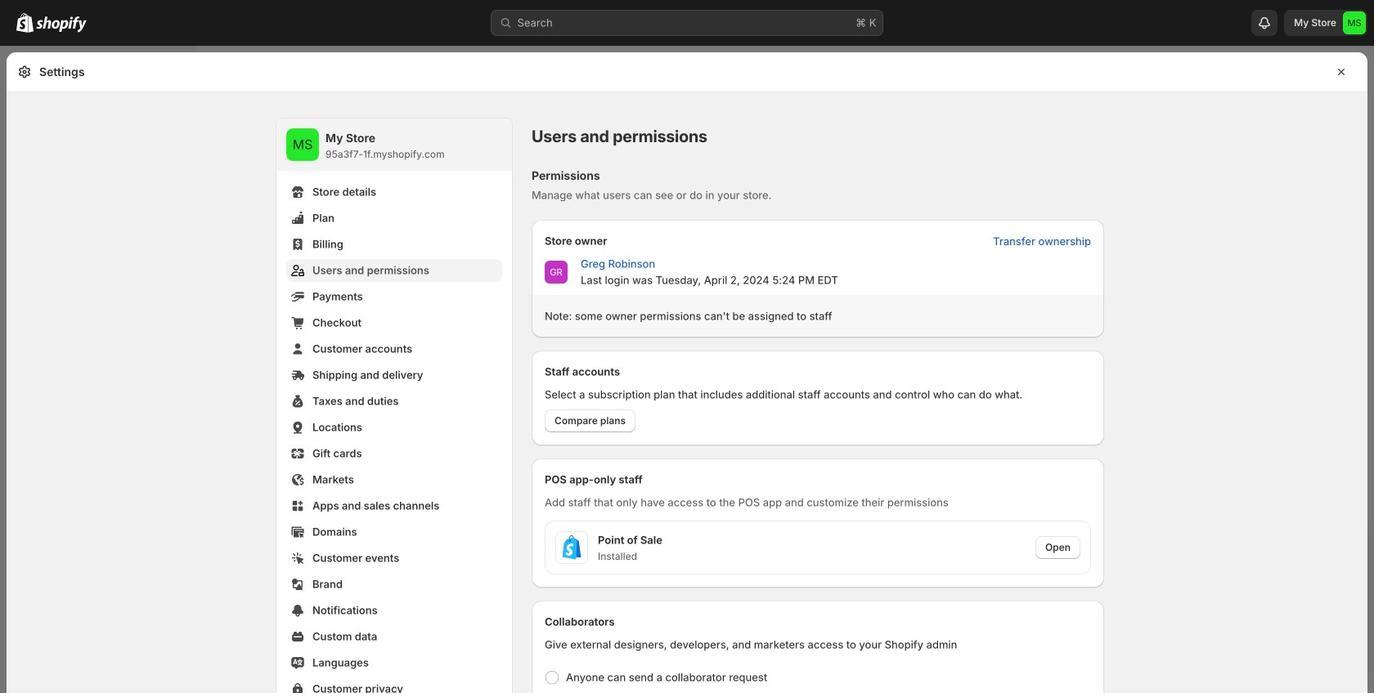 Task type: locate. For each thing, give the bounding box(es) containing it.
0 horizontal spatial shopify image
[[16, 13, 34, 33]]

shop settings menu element
[[277, 119, 512, 694]]

avatar with initials g r image
[[545, 261, 568, 284]]

1 horizontal spatial shopify image
[[36, 16, 87, 33]]

shopify image
[[16, 13, 34, 33], [36, 16, 87, 33]]



Task type: describe. For each thing, give the bounding box(es) containing it.
my store image
[[1343, 11, 1366, 34]]

my store image
[[286, 128, 319, 161]]

settings dialog
[[7, 52, 1368, 694]]



Task type: vqa. For each thing, say whether or not it's contained in the screenshot.
Settings "dialog"
yes



